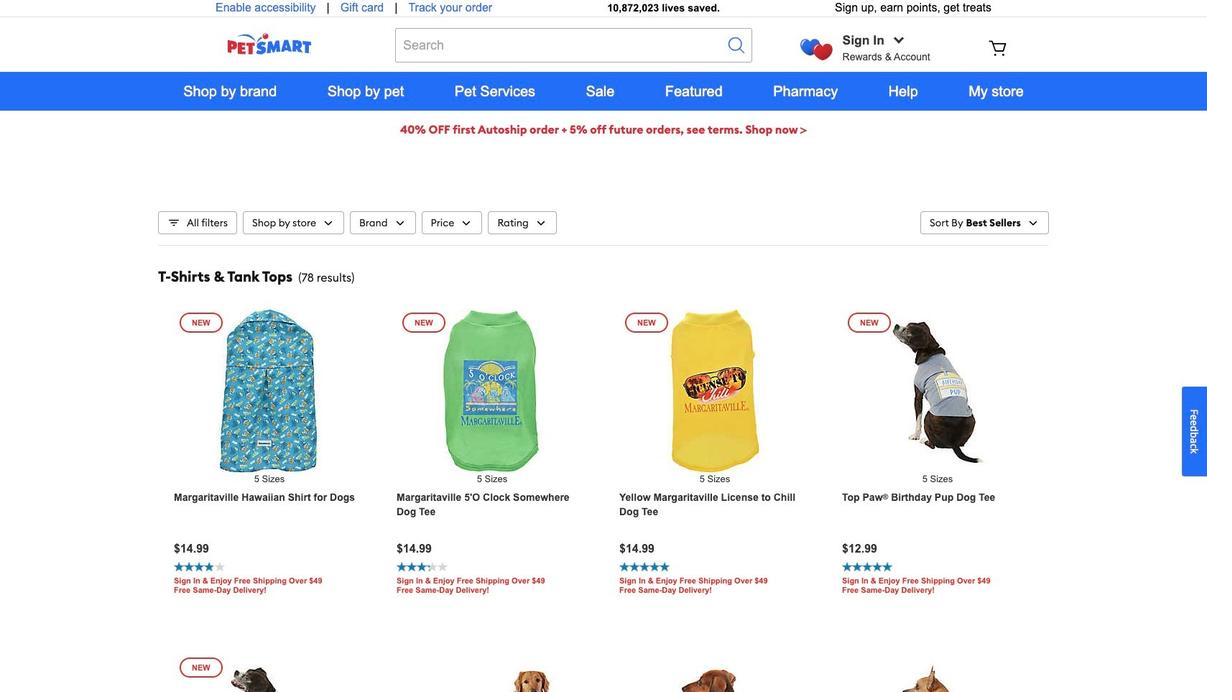 Task type: vqa. For each thing, say whether or not it's contained in the screenshot.
brand
no



Task type: describe. For each thing, give the bounding box(es) containing it.
search search field
[[395, 28, 752, 63]]

blended clothing collection backstreet boys dog crew neck sweatshirt image
[[633, 654, 797, 692]]

petsmart image
[[201, 33, 338, 55]]



Task type: locate. For each thing, give the bounding box(es) containing it.
None field
[[395, 28, 752, 63]]

None search field
[[395, 28, 752, 63]]

search image
[[726, 35, 746, 55]]

top paw® floral dog tee image
[[410, 654, 574, 692]]

loyalty icon image
[[800, 39, 833, 60]]

top paw® dirt dog tee image
[[856, 654, 1020, 692]]



